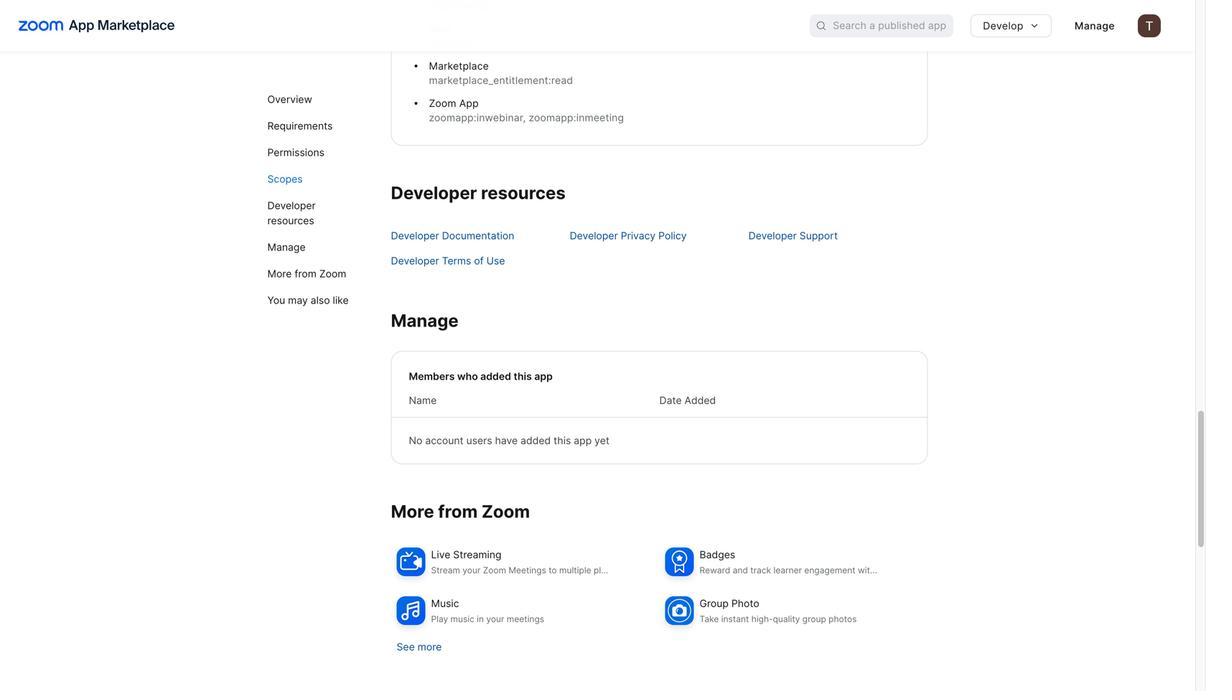 Task type: describe. For each thing, give the bounding box(es) containing it.
zoomapp:inmeeting
[[529, 111, 624, 124]]

policy
[[659, 229, 687, 242]]

members who added this app
[[409, 370, 553, 382]]

in
[[477, 614, 484, 624]]

zoomapp:inwebinar, zoomapp:inmeeting
[[429, 111, 624, 124]]

group
[[700, 597, 729, 610]]

1 horizontal spatial manage
[[391, 310, 459, 331]]

zoomapp:inwebinar,
[[429, 111, 526, 124]]

0 horizontal spatial more from zoom
[[267, 268, 346, 280]]

developer for developer support link
[[749, 229, 797, 242]]

0 vertical spatial more
[[267, 268, 292, 280]]

manage for manage link at the top of page
[[267, 241, 306, 253]]

2 vertical spatial zoom
[[482, 501, 530, 522]]

developer terms of use link
[[391, 248, 570, 273]]

marketplace
[[429, 60, 489, 72]]

1 vertical spatial more from zoom
[[391, 501, 530, 522]]

members
[[409, 370, 455, 382]]

group photo take instant high-quality group photos
[[700, 597, 857, 624]]

date
[[659, 394, 682, 406]]

1 vertical spatial this
[[554, 434, 571, 447]]

1 vertical spatial app
[[574, 434, 592, 447]]

permissions link
[[267, 139, 365, 166]]

yet
[[595, 434, 610, 447]]

see
[[397, 641, 415, 653]]

user
[[429, 22, 452, 34]]

meetings
[[507, 614, 544, 624]]

user:read
[[429, 37, 475, 49]]

badges
[[700, 549, 735, 561]]

more
[[418, 641, 442, 653]]

users
[[466, 434, 492, 447]]

developer documentation
[[391, 229, 514, 242]]

app
[[459, 97, 479, 109]]

developer support
[[749, 229, 838, 242]]

photos
[[829, 614, 857, 624]]

name
[[409, 394, 437, 406]]

live streaming
[[431, 549, 502, 561]]

permissions
[[267, 146, 325, 159]]

group
[[803, 614, 826, 624]]

overview
[[267, 93, 312, 106]]

marketplace_entitlement:read
[[429, 74, 573, 86]]

documentation
[[442, 229, 514, 242]]

developer resources link
[[267, 192, 365, 234]]

requirements
[[267, 120, 333, 132]]

1 horizontal spatial added
[[521, 434, 551, 447]]

play
[[431, 614, 448, 624]]

take
[[700, 614, 719, 624]]

you may also like link
[[267, 287, 365, 314]]

you may also like
[[267, 294, 349, 307]]



Task type: vqa. For each thing, say whether or not it's contained in the screenshot.
planning poker link
no



Task type: locate. For each thing, give the bounding box(es) containing it.
0 horizontal spatial zoom
[[319, 268, 346, 280]]

manage for manage button
[[1075, 20, 1115, 32]]

have
[[495, 434, 518, 447]]

this
[[514, 370, 532, 382], [554, 434, 571, 447]]

account
[[425, 434, 464, 447]]

you
[[267, 294, 285, 307]]

terms
[[442, 255, 471, 267]]

developer up developer documentation
[[391, 182, 477, 203]]

2 horizontal spatial zoom
[[482, 501, 530, 522]]

added
[[685, 394, 716, 406]]

2 vertical spatial manage
[[391, 310, 459, 331]]

0 horizontal spatial from
[[295, 268, 317, 280]]

this right who
[[514, 370, 532, 382]]

who
[[457, 370, 478, 382]]

developer left support at top right
[[749, 229, 797, 242]]

developer left terms
[[391, 255, 439, 267]]

developer support link
[[749, 223, 927, 248]]

this left yet
[[554, 434, 571, 447]]

from
[[295, 268, 317, 280], [438, 501, 478, 522]]

developer inside developer terms of use link
[[391, 255, 439, 267]]

high-
[[752, 614, 773, 624]]

manage button
[[1063, 14, 1127, 37]]

manage inside button
[[1075, 20, 1115, 32]]

zoom
[[429, 97, 456, 109], [319, 268, 346, 280], [482, 501, 530, 522]]

zoom up like at the top left of the page
[[319, 268, 346, 280]]

1 vertical spatial zoom
[[319, 268, 346, 280]]

Search text field
[[833, 15, 954, 36]]

0 vertical spatial zoom
[[429, 97, 456, 109]]

1 horizontal spatial developer resources
[[391, 182, 566, 203]]

quality
[[773, 614, 800, 624]]

developer resources
[[391, 182, 566, 203], [267, 200, 316, 227]]

develop button
[[971, 14, 1052, 37]]

developer down scopes
[[267, 200, 316, 212]]

manage link
[[267, 234, 365, 261]]

1 horizontal spatial zoom
[[429, 97, 456, 109]]

your
[[486, 614, 504, 624]]

developer privacy policy
[[570, 229, 687, 242]]

developer inside developer support link
[[749, 229, 797, 242]]

1 horizontal spatial app
[[574, 434, 592, 447]]

1 horizontal spatial more from zoom
[[391, 501, 530, 522]]

live
[[431, 549, 450, 561]]

developer left privacy
[[570, 229, 618, 242]]

zoom up streaming at the bottom left of the page
[[482, 501, 530, 522]]

developer for the developer resources link
[[267, 200, 316, 212]]

0 horizontal spatial added
[[480, 370, 511, 382]]

may
[[288, 294, 308, 307]]

no account users have added this app yet
[[409, 434, 610, 447]]

0 vertical spatial added
[[480, 370, 511, 382]]

1 vertical spatial more
[[391, 501, 434, 522]]

1 vertical spatial resources
[[267, 215, 314, 227]]

developer up developer terms of use
[[391, 229, 439, 242]]

requirements link
[[267, 113, 365, 139]]

date added
[[659, 394, 716, 406]]

developer privacy policy link
[[570, 223, 749, 248]]

added
[[480, 370, 511, 382], [521, 434, 551, 447]]

1 horizontal spatial more
[[391, 501, 434, 522]]

more
[[267, 268, 292, 280], [391, 501, 434, 522]]

developer resources down scopes
[[267, 200, 316, 227]]

resources up manage link at the top of page
[[267, 215, 314, 227]]

see more link
[[397, 641, 442, 653]]

developer inside developer privacy policy link
[[570, 229, 618, 242]]

support
[[800, 229, 838, 242]]

manage
[[1075, 20, 1115, 32], [267, 241, 306, 253], [391, 310, 459, 331]]

resources
[[481, 182, 566, 203], [267, 215, 314, 227]]

0 horizontal spatial manage
[[267, 241, 306, 253]]

like
[[333, 294, 349, 307]]

more from zoom
[[267, 268, 346, 280], [391, 501, 530, 522]]

photo
[[732, 597, 759, 610]]

scopes link
[[267, 166, 365, 192]]

0 vertical spatial app
[[534, 370, 553, 382]]

0 horizontal spatial app
[[534, 370, 553, 382]]

music
[[431, 597, 459, 610]]

from up live streaming
[[438, 501, 478, 522]]

2 horizontal spatial manage
[[1075, 20, 1115, 32]]

see more
[[397, 641, 442, 653]]

use
[[487, 255, 505, 267]]

developer
[[391, 182, 477, 203], [267, 200, 316, 212], [391, 229, 439, 242], [570, 229, 618, 242], [749, 229, 797, 242], [391, 255, 439, 267]]

privacy
[[621, 229, 656, 242]]

developer for developer terms of use link
[[391, 255, 439, 267]]

app
[[534, 370, 553, 382], [574, 434, 592, 447]]

1 horizontal spatial from
[[438, 501, 478, 522]]

more from zoom up you may also like
[[267, 268, 346, 280]]

also
[[311, 294, 330, 307]]

1 horizontal spatial this
[[554, 434, 571, 447]]

from up you may also like
[[295, 268, 317, 280]]

1 vertical spatial added
[[521, 434, 551, 447]]

streaming
[[453, 549, 502, 561]]

music
[[451, 614, 474, 624]]

banner containing develop
[[0, 0, 1195, 52]]

0 horizontal spatial this
[[514, 370, 532, 382]]

more up you
[[267, 268, 292, 280]]

of
[[474, 255, 484, 267]]

0 horizontal spatial more
[[267, 268, 292, 280]]

user user:read
[[429, 22, 475, 49]]

music play music in your meetings
[[431, 597, 544, 624]]

developer resources up documentation
[[391, 182, 566, 203]]

zoom left the app
[[429, 97, 456, 109]]

1 vertical spatial manage
[[267, 241, 306, 253]]

added right who
[[480, 370, 511, 382]]

more from zoom up live streaming
[[391, 501, 530, 522]]

more up the live
[[391, 501, 434, 522]]

0 vertical spatial resources
[[481, 182, 566, 203]]

developer for developer documentation link
[[391, 229, 439, 242]]

scopes
[[267, 173, 303, 185]]

no
[[409, 434, 422, 447]]

0 vertical spatial more from zoom
[[267, 268, 346, 280]]

developer documentation link
[[391, 223, 570, 248]]

search a published app element
[[810, 14, 954, 37]]

developer inside developer documentation link
[[391, 229, 439, 242]]

0 horizontal spatial developer resources
[[267, 200, 316, 227]]

0 horizontal spatial resources
[[267, 215, 314, 227]]

developer terms of use
[[391, 255, 505, 267]]

overview link
[[267, 86, 365, 113]]

banner
[[0, 0, 1195, 52]]

resources up developer documentation link
[[481, 182, 566, 203]]

0 vertical spatial manage
[[1075, 20, 1115, 32]]

instant
[[721, 614, 749, 624]]

1 horizontal spatial resources
[[481, 182, 566, 203]]

resources inside developer resources
[[267, 215, 314, 227]]

developer for developer privacy policy link
[[570, 229, 618, 242]]

more from zoom link
[[267, 261, 365, 287]]

develop
[[983, 20, 1024, 32]]

0 vertical spatial from
[[295, 268, 317, 280]]

0 vertical spatial this
[[514, 370, 532, 382]]

zoom app
[[429, 97, 479, 109]]

added right have
[[521, 434, 551, 447]]

1 vertical spatial from
[[438, 501, 478, 522]]



